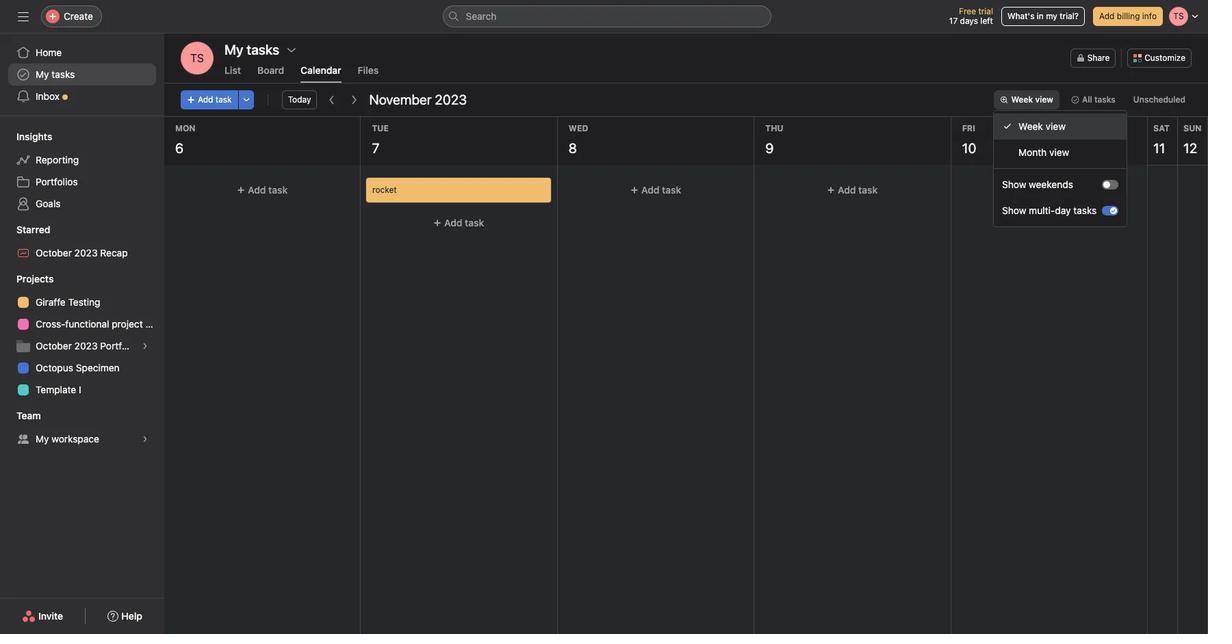 Task type: describe. For each thing, give the bounding box(es) containing it.
view inside popup button
[[1036, 95, 1054, 105]]

my for my workspace
[[36, 434, 49, 445]]

today button
[[282, 90, 317, 110]]

recap
[[100, 247, 128, 259]]

2 vertical spatial view
[[1050, 147, 1070, 158]]

search list box
[[443, 5, 771, 27]]

project
[[112, 318, 143, 330]]

day
[[1056, 205, 1071, 216]]

invite button
[[13, 605, 72, 629]]

tue 7
[[372, 123, 389, 156]]

portfolios
[[36, 176, 78, 188]]

tasks for all tasks
[[1095, 95, 1116, 105]]

add inside button
[[1100, 11, 1115, 21]]

my for my tasks
[[36, 68, 49, 80]]

goals link
[[8, 193, 156, 215]]

6
[[175, 140, 184, 156]]

reporting link
[[8, 149, 156, 171]]

week inside radio item
[[1019, 121, 1044, 132]]

my tasks
[[225, 42, 279, 58]]

october 2023 portfolio
[[36, 340, 138, 352]]

free
[[959, 6, 977, 16]]

show for show multi-day tasks
[[1003, 205, 1027, 216]]

week inside popup button
[[1012, 95, 1034, 105]]

create button
[[41, 5, 102, 27]]

show options image
[[286, 45, 297, 55]]

view inside radio item
[[1046, 121, 1066, 132]]

add billing info button
[[1094, 7, 1164, 26]]

all tasks button
[[1066, 90, 1122, 110]]

wed 8
[[569, 123, 589, 156]]

fri
[[963, 123, 976, 134]]

what's in my trial?
[[1008, 11, 1079, 21]]

trial
[[979, 6, 994, 16]]

workspace
[[52, 434, 99, 445]]

cross-functional project plan
[[36, 318, 164, 330]]

files link
[[358, 64, 379, 83]]

2023 for october 2023 portfolio
[[74, 340, 98, 352]]

sat
[[1154, 123, 1170, 134]]

all
[[1083, 95, 1093, 105]]

giraffe testing link
[[8, 292, 156, 314]]

2 vertical spatial tasks
[[1074, 205, 1097, 216]]

days
[[961, 16, 979, 26]]

trial?
[[1060, 11, 1079, 21]]

2023 for november 2023
[[435, 92, 467, 108]]

october for october 2023 portfolio
[[36, 340, 72, 352]]

17
[[950, 16, 958, 26]]

reporting
[[36, 154, 79, 166]]

free trial 17 days left
[[950, 6, 994, 26]]

inbox
[[36, 90, 60, 102]]

see details, my workspace image
[[141, 436, 149, 444]]

unscheduled button
[[1128, 90, 1192, 110]]

projects
[[16, 273, 54, 285]]

template
[[36, 384, 76, 396]]

search
[[466, 10, 497, 22]]

ts button
[[181, 42, 214, 75]]

i
[[79, 384, 81, 396]]

insights element
[[0, 125, 164, 218]]

my workspace link
[[8, 429, 156, 451]]

my workspace
[[36, 434, 99, 445]]

see details, october 2023 portfolio image
[[141, 342, 149, 351]]

octopus specimen
[[36, 362, 120, 374]]

9
[[766, 140, 774, 156]]

weekends
[[1029, 179, 1074, 190]]

board
[[257, 64, 284, 76]]

fri 10
[[963, 123, 977, 156]]

mon 6
[[175, 123, 196, 156]]

cross-
[[36, 318, 65, 330]]

help
[[121, 611, 142, 623]]

share
[[1088, 53, 1110, 63]]

portfolio
[[100, 340, 138, 352]]

11
[[1154, 140, 1166, 156]]

global element
[[0, 34, 164, 116]]

board link
[[257, 64, 284, 83]]

team
[[16, 410, 41, 422]]

month
[[1019, 147, 1047, 158]]

ts
[[190, 52, 204, 64]]

thu
[[766, 123, 784, 134]]

left
[[981, 16, 994, 26]]

october 2023 recap link
[[8, 242, 156, 264]]

create
[[64, 10, 93, 22]]

10
[[963, 140, 977, 156]]

week view button
[[995, 90, 1060, 110]]

previous week image
[[327, 95, 338, 105]]

sun
[[1184, 123, 1202, 134]]

october 2023 recap
[[36, 247, 128, 259]]

team button
[[0, 410, 41, 423]]

show weekends
[[1003, 179, 1074, 190]]

projects button
[[0, 273, 54, 286]]



Task type: locate. For each thing, give the bounding box(es) containing it.
starred
[[16, 224, 50, 236]]

view
[[1036, 95, 1054, 105], [1046, 121, 1066, 132], [1050, 147, 1070, 158]]

tasks inside dropdown button
[[1095, 95, 1116, 105]]

week up week view radio item
[[1012, 95, 1034, 105]]

tasks down home
[[52, 68, 75, 80]]

list link
[[225, 64, 241, 83]]

tasks right all
[[1095, 95, 1116, 105]]

template i
[[36, 384, 81, 396]]

teams element
[[0, 404, 164, 453]]

0 vertical spatial show
[[1003, 179, 1027, 190]]

starred button
[[0, 223, 50, 237]]

in
[[1037, 11, 1044, 21]]

1 vertical spatial tasks
[[1095, 95, 1116, 105]]

october 2023 portfolio link
[[8, 336, 156, 357]]

7
[[372, 140, 380, 156]]

insights
[[16, 131, 52, 142]]

today
[[288, 95, 311, 105]]

october inside projects element
[[36, 340, 72, 352]]

2 my from the top
[[36, 434, 49, 445]]

unscheduled
[[1134, 95, 1186, 105]]

giraffe testing
[[36, 297, 100, 308]]

view down week view radio item
[[1050, 147, 1070, 158]]

1 october from the top
[[36, 247, 72, 259]]

home
[[36, 47, 62, 58]]

customize
[[1145, 53, 1186, 63]]

next week image
[[349, 95, 360, 105]]

november
[[369, 92, 432, 108]]

list
[[225, 64, 241, 76]]

invite
[[38, 611, 63, 623]]

show
[[1003, 179, 1027, 190], [1003, 205, 1027, 216]]

week view up week view radio item
[[1012, 95, 1054, 105]]

info
[[1143, 11, 1157, 21]]

tasks right day
[[1074, 205, 1097, 216]]

tasks for my tasks
[[52, 68, 75, 80]]

show left the multi-
[[1003, 205, 1027, 216]]

rocket
[[373, 185, 397, 195]]

portfolios link
[[8, 171, 156, 193]]

show for show weekends
[[1003, 179, 1027, 190]]

1 vertical spatial view
[[1046, 121, 1066, 132]]

12
[[1184, 140, 1198, 156]]

2023 right november
[[435, 92, 467, 108]]

multi-
[[1029, 205, 1056, 216]]

2023 for october 2023 recap
[[74, 247, 98, 259]]

sun 12
[[1184, 123, 1202, 156]]

hide sidebar image
[[18, 11, 29, 22]]

calendar
[[301, 64, 342, 76]]

my inside teams element
[[36, 434, 49, 445]]

week view up month view
[[1019, 121, 1066, 132]]

week up month on the top of page
[[1019, 121, 1044, 132]]

inbox link
[[8, 86, 156, 108]]

1 vertical spatial 2023
[[74, 247, 98, 259]]

my up inbox
[[36, 68, 49, 80]]

plan
[[145, 318, 164, 330]]

share button
[[1071, 49, 1116, 68]]

week view inside week view popup button
[[1012, 95, 1054, 105]]

view up month view
[[1046, 121, 1066, 132]]

my inside global element
[[36, 68, 49, 80]]

functional
[[65, 318, 109, 330]]

my
[[1047, 11, 1058, 21]]

starred element
[[0, 218, 164, 267]]

0 vertical spatial october
[[36, 247, 72, 259]]

octopus specimen link
[[8, 357, 156, 379]]

2023 inside projects element
[[74, 340, 98, 352]]

month view
[[1019, 147, 1070, 158]]

week view inside week view radio item
[[1019, 121, 1066, 132]]

2 show from the top
[[1003, 205, 1027, 216]]

all tasks
[[1083, 95, 1116, 105]]

2023 inside 'starred' "element"
[[74, 247, 98, 259]]

tue
[[372, 123, 389, 134]]

1 vertical spatial october
[[36, 340, 72, 352]]

2023 left the recap
[[74, 247, 98, 259]]

octopus
[[36, 362, 73, 374]]

goals
[[36, 198, 61, 210]]

help button
[[99, 605, 151, 629]]

specimen
[[76, 362, 120, 374]]

0 vertical spatial 2023
[[435, 92, 467, 108]]

sat 11
[[1154, 123, 1170, 156]]

0 vertical spatial tasks
[[52, 68, 75, 80]]

october
[[36, 247, 72, 259], [36, 340, 72, 352]]

add
[[1100, 11, 1115, 21], [198, 95, 213, 105], [248, 184, 266, 196], [642, 184, 660, 196], [838, 184, 857, 196], [1035, 184, 1053, 196], [445, 217, 463, 229]]

files
[[358, 64, 379, 76]]

show left weekends
[[1003, 179, 1027, 190]]

1 vertical spatial week view
[[1019, 121, 1066, 132]]

october down starred
[[36, 247, 72, 259]]

week
[[1012, 95, 1034, 105], [1019, 121, 1044, 132]]

wed
[[569, 123, 589, 134]]

my
[[36, 68, 49, 80], [36, 434, 49, 445]]

show multi-day tasks
[[1003, 205, 1097, 216]]

my tasks
[[36, 68, 75, 80]]

view up week view radio item
[[1036, 95, 1054, 105]]

week view radio item
[[994, 114, 1128, 140]]

tasks inside global element
[[52, 68, 75, 80]]

more actions image
[[242, 96, 250, 104]]

0 vertical spatial view
[[1036, 95, 1054, 105]]

0 vertical spatial week
[[1012, 95, 1034, 105]]

what's
[[1008, 11, 1035, 21]]

billing
[[1118, 11, 1141, 21]]

october up "octopus"
[[36, 340, 72, 352]]

2 vertical spatial 2023
[[74, 340, 98, 352]]

cross-functional project plan link
[[8, 314, 164, 336]]

8
[[569, 140, 577, 156]]

giraffe
[[36, 297, 66, 308]]

mon
[[175, 123, 196, 134]]

0 vertical spatial week view
[[1012, 95, 1054, 105]]

0 vertical spatial my
[[36, 68, 49, 80]]

customize button
[[1128, 49, 1192, 68]]

1 my from the top
[[36, 68, 49, 80]]

task
[[216, 95, 232, 105], [269, 184, 288, 196], [662, 184, 682, 196], [859, 184, 878, 196], [1056, 184, 1075, 196], [465, 217, 485, 229]]

1 vertical spatial week
[[1019, 121, 1044, 132]]

2023 down "cross-functional project plan" link on the left of page
[[74, 340, 98, 352]]

thu 9
[[766, 123, 784, 156]]

1 show from the top
[[1003, 179, 1027, 190]]

my down team
[[36, 434, 49, 445]]

october inside 'starred' "element"
[[36, 247, 72, 259]]

1 vertical spatial my
[[36, 434, 49, 445]]

insights button
[[0, 130, 52, 144]]

november 2023
[[369, 92, 467, 108]]

2 october from the top
[[36, 340, 72, 352]]

home link
[[8, 42, 156, 64]]

projects element
[[0, 267, 164, 404]]

october for october 2023 recap
[[36, 247, 72, 259]]

what's in my trial? button
[[1002, 7, 1085, 26]]

template i link
[[8, 379, 156, 401]]

calendar link
[[301, 64, 342, 83]]

1 vertical spatial show
[[1003, 205, 1027, 216]]

2023
[[435, 92, 467, 108], [74, 247, 98, 259], [74, 340, 98, 352]]

add billing info
[[1100, 11, 1157, 21]]

my tasks link
[[8, 64, 156, 86]]



Task type: vqa. For each thing, say whether or not it's contained in the screenshot.


